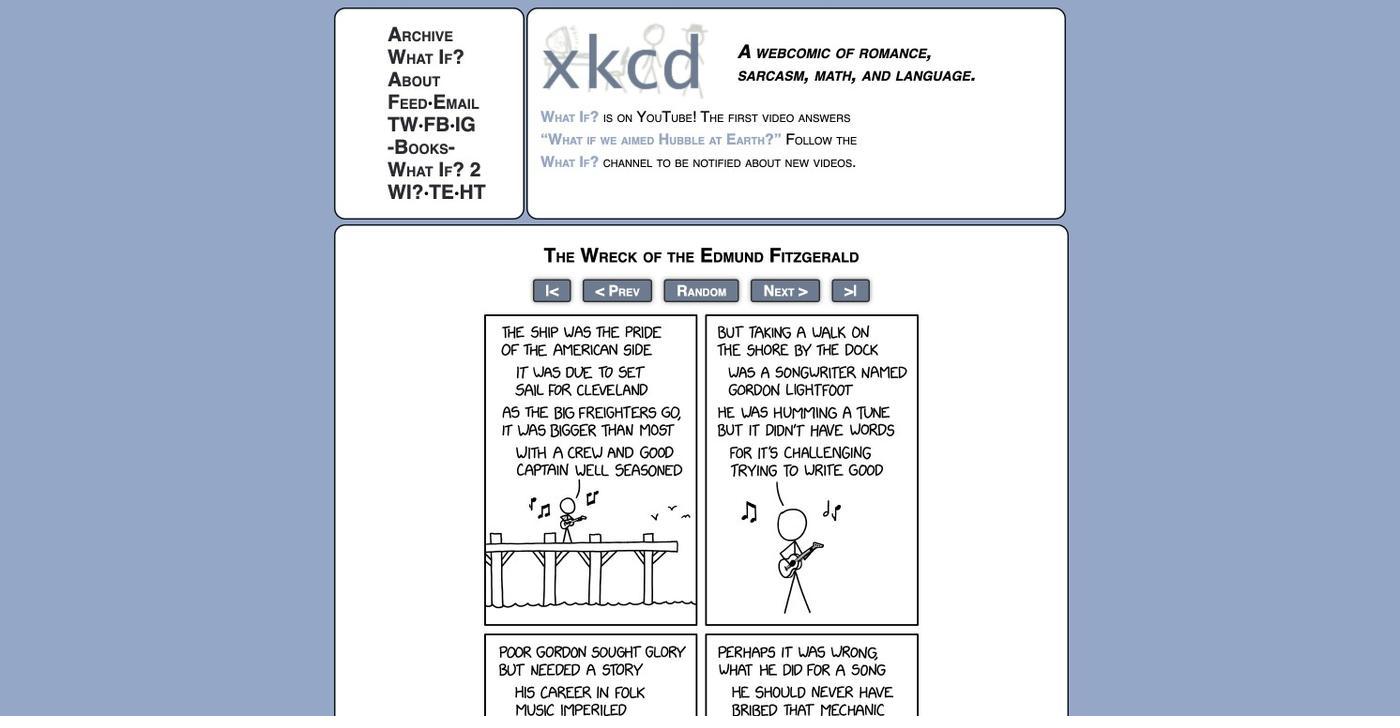 Task type: vqa. For each thing, say whether or not it's contained in the screenshot.
The Wreck Of The Edmund Fitzgerald image
yes



Task type: locate. For each thing, give the bounding box(es) containing it.
the wreck of the edmund fitzgerald image
[[484, 314, 919, 716]]



Task type: describe. For each thing, give the bounding box(es) containing it.
xkcd.com logo image
[[541, 22, 714, 99]]



